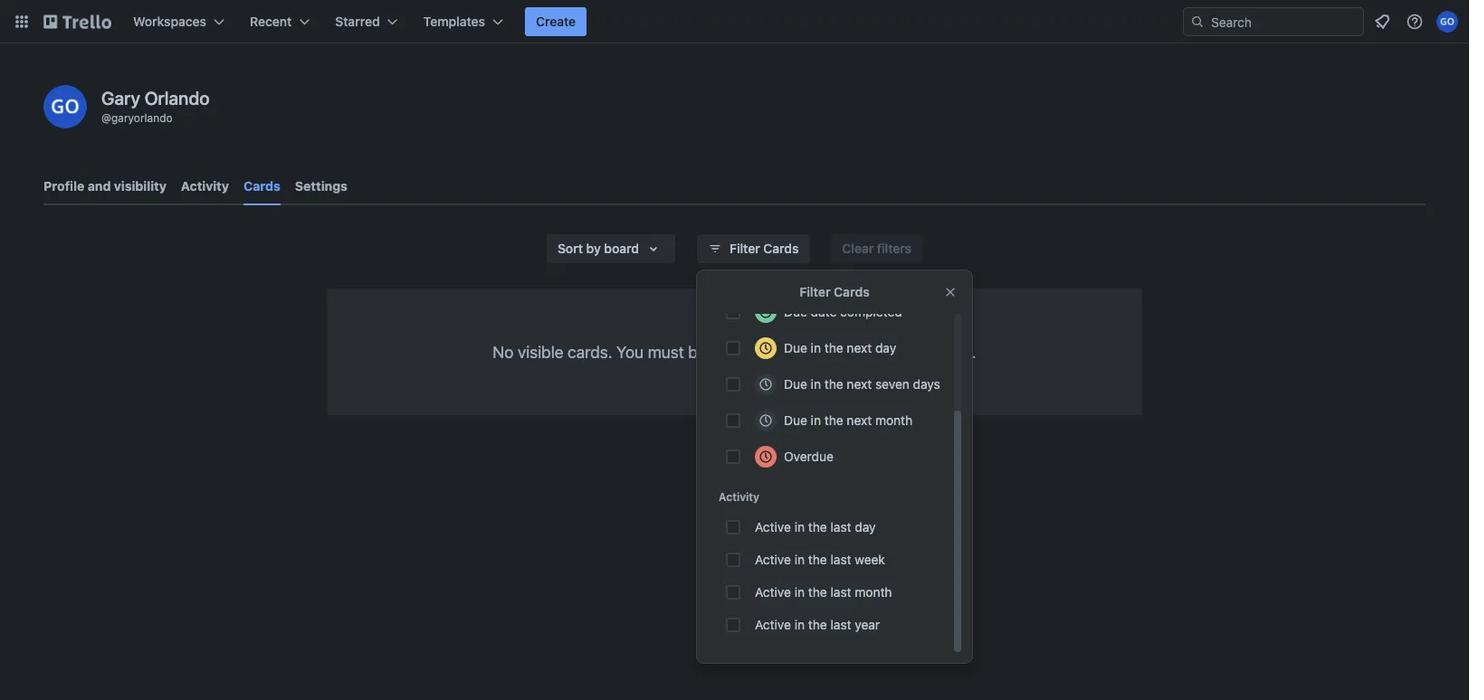 Task type: vqa. For each thing, say whether or not it's contained in the screenshot.
No labels
no



Task type: locate. For each thing, give the bounding box(es) containing it.
next down it
[[847, 377, 872, 392]]

active down active in the last month
[[755, 618, 791, 633]]

0 vertical spatial filter
[[730, 241, 760, 256]]

overdue
[[784, 450, 834, 464]]

in for due in the next month
[[811, 413, 821, 428]]

due
[[784, 305, 808, 320], [784, 341, 808, 356], [784, 377, 808, 392], [784, 413, 808, 428]]

due up overdue
[[784, 413, 808, 428]]

next
[[847, 341, 872, 356], [847, 377, 872, 392], [847, 413, 872, 428]]

@
[[101, 111, 111, 124]]

last for year
[[831, 618, 852, 633]]

in for active in the last year
[[795, 618, 805, 633]]

1 vertical spatial activity
[[719, 491, 760, 503]]

create button
[[525, 7, 587, 36]]

month for active in the last month
[[855, 585, 892, 600]]

3 last from the top
[[831, 585, 852, 600]]

completed
[[840, 305, 902, 320]]

in down active in the last month
[[795, 618, 805, 633]]

0 vertical spatial filter cards
[[730, 241, 799, 256]]

to left a
[[761, 342, 776, 362]]

next for day
[[847, 341, 872, 356]]

1 horizontal spatial to
[[866, 342, 881, 362]]

in up overdue
[[811, 413, 821, 428]]

gary orlando (garyorlando) image
[[1437, 11, 1459, 33]]

0 vertical spatial activity
[[181, 179, 229, 194]]

sort
[[558, 241, 583, 256]]

the for active in the last month
[[808, 585, 827, 600]]

3 next from the top
[[847, 413, 872, 428]]

and
[[88, 179, 111, 194]]

0 vertical spatial next
[[847, 341, 872, 356]]

active in the last week
[[755, 553, 885, 568]]

1 vertical spatial filter cards
[[800, 285, 870, 300]]

filter inside button
[[730, 241, 760, 256]]

0 horizontal spatial to
[[761, 342, 776, 362]]

the for active in the last year
[[808, 618, 827, 633]]

0 horizontal spatial cards
[[244, 179, 281, 194]]

4 active from the top
[[755, 618, 791, 633]]

next down the due in the next seven days
[[847, 413, 872, 428]]

active
[[755, 520, 791, 535], [755, 553, 791, 568], [755, 585, 791, 600], [755, 618, 791, 633]]

the down for
[[825, 377, 844, 392]]

0 vertical spatial day
[[876, 341, 897, 356]]

active up active in the last year
[[755, 585, 791, 600]]

gary
[[101, 87, 140, 108]]

recent
[[250, 14, 292, 29]]

last up 'active in the last week'
[[831, 520, 852, 535]]

the down active in the last month
[[808, 618, 827, 633]]

last left year
[[831, 618, 852, 633]]

day right it
[[876, 341, 897, 356]]

last
[[831, 520, 852, 535], [831, 553, 852, 568], [831, 585, 852, 600], [831, 618, 852, 633]]

close popover image
[[943, 285, 958, 300]]

you
[[617, 342, 644, 362]]

sort by board
[[558, 241, 639, 256]]

the up overdue
[[825, 413, 844, 428]]

1 horizontal spatial filter cards
[[800, 285, 870, 300]]

0 horizontal spatial activity
[[181, 179, 229, 194]]

1 vertical spatial day
[[855, 520, 876, 535]]

last left week
[[831, 553, 852, 568]]

seven
[[876, 377, 910, 392]]

activity
[[181, 179, 229, 194], [719, 491, 760, 503]]

2 to from the left
[[866, 342, 881, 362]]

1 vertical spatial month
[[855, 585, 892, 600]]

the down active in the last day
[[808, 553, 827, 568]]

in for active in the last day
[[795, 520, 805, 535]]

last for day
[[831, 520, 852, 535]]

a
[[780, 342, 788, 362]]

4 last from the top
[[831, 618, 852, 633]]

0 horizontal spatial filter
[[730, 241, 760, 256]]

open information menu image
[[1406, 13, 1424, 31]]

1 active from the top
[[755, 520, 791, 535]]

0 notifications image
[[1372, 11, 1393, 33]]

the
[[825, 341, 844, 356], [825, 377, 844, 392], [825, 413, 844, 428], [808, 520, 827, 535], [808, 553, 827, 568], [808, 585, 827, 600], [808, 618, 827, 633]]

cards link
[[244, 170, 281, 206]]

2 next from the top
[[847, 377, 872, 392]]

appear
[[885, 342, 936, 362]]

due down a
[[784, 377, 808, 392]]

active up 'active in the last week'
[[755, 520, 791, 535]]

1 horizontal spatial filter
[[800, 285, 831, 300]]

due for due date completed
[[784, 305, 808, 320]]

cards right activity link
[[244, 179, 281, 194]]

profile
[[43, 179, 84, 194]]

gary orlando @ garyorlando
[[101, 87, 210, 124]]

month
[[876, 413, 913, 428], [855, 585, 892, 600]]

in left for
[[811, 341, 821, 356]]

active down active in the last day
[[755, 553, 791, 568]]

profile and visibility
[[43, 179, 167, 194]]

2 due from the top
[[784, 341, 808, 356]]

2 vertical spatial next
[[847, 413, 872, 428]]

due for due in the next month
[[784, 413, 808, 428]]

in down 'card'
[[811, 377, 821, 392]]

the for due in the next seven days
[[825, 377, 844, 392]]

clear
[[842, 241, 874, 256]]

templates
[[423, 14, 485, 29]]

the for active in the last week
[[808, 553, 827, 568]]

in
[[811, 341, 821, 356], [811, 377, 821, 392], [811, 413, 821, 428], [795, 520, 805, 535], [795, 553, 805, 568], [795, 585, 805, 600], [795, 618, 805, 633]]

due left for
[[784, 341, 808, 356]]

garyorlando
[[111, 111, 173, 124]]

2 last from the top
[[831, 553, 852, 568]]

0 vertical spatial cards
[[244, 179, 281, 194]]

no
[[493, 342, 514, 362]]

cards
[[244, 179, 281, 194], [764, 241, 799, 256], [834, 285, 870, 300]]

1 horizontal spatial activity
[[719, 491, 760, 503]]

activity up active in the last day
[[719, 491, 760, 503]]

in for due in the next seven days
[[811, 377, 821, 392]]

month down seven
[[876, 413, 913, 428]]

3 due from the top
[[784, 377, 808, 392]]

in for active in the last week
[[795, 553, 805, 568]]

1 vertical spatial cards
[[764, 241, 799, 256]]

added
[[711, 342, 757, 362]]

last down 'active in the last week'
[[831, 585, 852, 600]]

day up week
[[855, 520, 876, 535]]

filter cards
[[730, 241, 799, 256], [800, 285, 870, 300]]

cards left clear
[[764, 241, 799, 256]]

due left 'date' on the right
[[784, 305, 808, 320]]

in up 'active in the last week'
[[795, 520, 805, 535]]

in up active in the last year
[[795, 585, 805, 600]]

next up the due in the next seven days
[[847, 341, 872, 356]]

0 vertical spatial month
[[876, 413, 913, 428]]

to
[[761, 342, 776, 362], [866, 342, 881, 362]]

0 horizontal spatial filter cards
[[730, 241, 799, 256]]

for
[[829, 342, 849, 362]]

2 active from the top
[[755, 553, 791, 568]]

3 active from the top
[[755, 585, 791, 600]]

in for due in the next day
[[811, 341, 821, 356]]

day
[[876, 341, 897, 356], [855, 520, 876, 535]]

1 due from the top
[[784, 305, 808, 320]]

the for due in the next month
[[825, 413, 844, 428]]

2 horizontal spatial cards
[[834, 285, 870, 300]]

the up 'active in the last week'
[[808, 520, 827, 535]]

card
[[793, 342, 825, 362]]

filter cards inside button
[[730, 241, 799, 256]]

cards inside button
[[764, 241, 799, 256]]

activity left the cards link
[[181, 179, 229, 194]]

month down week
[[855, 585, 892, 600]]

visible
[[518, 342, 564, 362]]

the left it
[[825, 341, 844, 356]]

board
[[604, 241, 639, 256]]

1 vertical spatial next
[[847, 377, 872, 392]]

1 next from the top
[[847, 341, 872, 356]]

filter
[[730, 241, 760, 256], [800, 285, 831, 300]]

1 horizontal spatial cards
[[764, 241, 799, 256]]

workspaces
[[133, 14, 206, 29]]

4 due from the top
[[784, 413, 808, 428]]

days
[[913, 377, 941, 392]]

active in the last month
[[755, 585, 892, 600]]

to right it
[[866, 342, 881, 362]]

month for due in the next month
[[876, 413, 913, 428]]

create
[[536, 14, 576, 29]]

1 last from the top
[[831, 520, 852, 535]]

1 to from the left
[[761, 342, 776, 362]]

in down active in the last day
[[795, 553, 805, 568]]

cards up due date completed
[[834, 285, 870, 300]]

active for active in the last year
[[755, 618, 791, 633]]

the up active in the last year
[[808, 585, 827, 600]]



Task type: describe. For each thing, give the bounding box(es) containing it.
the for due in the next day
[[825, 341, 844, 356]]

activity link
[[181, 170, 229, 203]]

the for active in the last day
[[808, 520, 827, 535]]

back to home image
[[43, 7, 111, 36]]

next for seven
[[847, 377, 872, 392]]

filter cards button
[[697, 235, 810, 263]]

due in the next day
[[784, 341, 897, 356]]

starred button
[[324, 7, 409, 36]]

by
[[586, 241, 601, 256]]

filters
[[877, 241, 912, 256]]

clear filters button
[[832, 235, 923, 263]]

profile and visibility link
[[43, 170, 167, 203]]

year
[[855, 618, 880, 633]]

must
[[648, 342, 684, 362]]

due for due in the next seven days
[[784, 377, 808, 392]]

due for due in the next day
[[784, 341, 808, 356]]

active in the last day
[[755, 520, 876, 535]]

1 vertical spatial filter
[[800, 285, 831, 300]]

settings link
[[295, 170, 348, 203]]

due in the next seven days
[[784, 377, 941, 392]]

settings
[[295, 179, 348, 194]]

gary orlando (garyorlando) image
[[43, 85, 87, 129]]

templates button
[[413, 7, 514, 36]]

active for active in the last day
[[755, 520, 791, 535]]

starred
[[335, 14, 380, 29]]

primary element
[[0, 0, 1470, 43]]

active for active in the last month
[[755, 585, 791, 600]]

be
[[688, 342, 707, 362]]

no visible cards. you must be added to a card for it to appear here.
[[493, 342, 977, 362]]

sort by board button
[[547, 235, 675, 263]]

due in the next month
[[784, 413, 913, 428]]

due date completed
[[784, 305, 902, 320]]

Search field
[[1205, 8, 1364, 35]]

active for active in the last week
[[755, 553, 791, 568]]

week
[[855, 553, 885, 568]]

visibility
[[114, 179, 167, 194]]

day for active in the last day
[[855, 520, 876, 535]]

in for active in the last month
[[795, 585, 805, 600]]

cards.
[[568, 342, 613, 362]]

recent button
[[239, 7, 321, 36]]

it
[[853, 342, 862, 362]]

search image
[[1191, 14, 1205, 29]]

day for due in the next day
[[876, 341, 897, 356]]

last for week
[[831, 553, 852, 568]]

workspaces button
[[122, 7, 235, 36]]

2 vertical spatial cards
[[834, 285, 870, 300]]

active in the last year
[[755, 618, 880, 633]]

next for month
[[847, 413, 872, 428]]

here.
[[940, 342, 977, 362]]

last for month
[[831, 585, 852, 600]]

orlando
[[145, 87, 210, 108]]

date
[[811, 305, 837, 320]]

clear filters
[[842, 241, 912, 256]]



